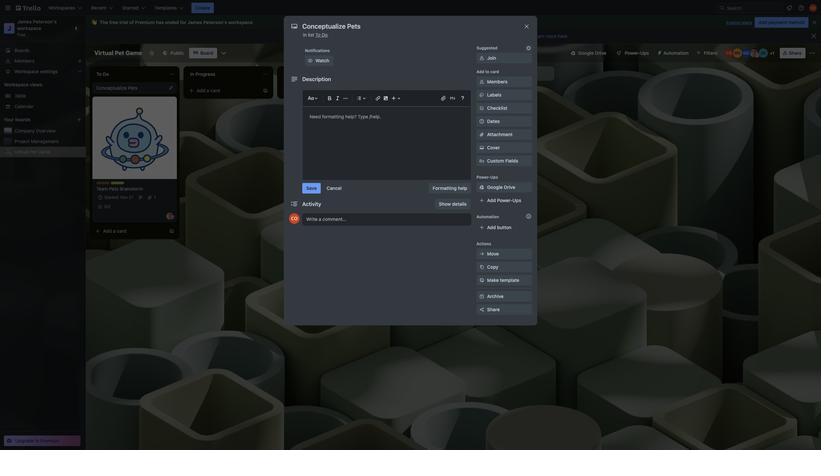 Task type: locate. For each thing, give the bounding box(es) containing it.
sm image left copy
[[479, 264, 485, 271]]

to
[[315, 32, 321, 38]]

1 horizontal spatial google
[[578, 50, 594, 56]]

text styles image
[[307, 94, 315, 102]]

sm image for labels
[[479, 92, 485, 98]]

christina overa (christinaovera) image left gary orlando (garyorlando) icon
[[725, 49, 734, 58]]

1 vertical spatial to
[[35, 438, 39, 444]]

0 vertical spatial virtual
[[94, 50, 113, 56]]

sm image right power-ups button
[[654, 48, 664, 57]]

add a card button for second create from template… icon from left
[[280, 86, 354, 96]]

game
[[126, 50, 142, 56], [38, 149, 50, 155]]

0 vertical spatial pet
[[115, 50, 124, 56]]

1 horizontal spatial members
[[487, 79, 508, 85]]

power-ups inside button
[[625, 50, 649, 56]]

+ 1
[[770, 51, 775, 56]]

list right 'another'
[[505, 71, 511, 76]]

0 horizontal spatial peterson's
[[33, 19, 57, 24]]

2 horizontal spatial ups
[[641, 50, 649, 56]]

0 horizontal spatial add a card button
[[92, 226, 166, 237]]

drive left power-ups button
[[595, 50, 607, 56]]

sm image
[[307, 57, 314, 64], [479, 79, 485, 85], [479, 105, 485, 112], [479, 184, 485, 191]]

members down 'another'
[[487, 79, 508, 85]]

ups down 'custom'
[[490, 175, 498, 180]]

1 horizontal spatial create from template… image
[[357, 88, 362, 93]]

project management link
[[15, 138, 82, 145]]

add payment method button
[[755, 17, 809, 28]]

virtual down the in the left top of the page
[[94, 50, 113, 56]]

0 horizontal spatial james
[[17, 19, 32, 24]]

0 horizontal spatial pets
[[109, 186, 119, 192]]

1 vertical spatial virtual
[[15, 149, 28, 155]]

Nov 30 checkbox
[[378, 99, 401, 107]]

virtual pet game inside 'board name' text field
[[94, 50, 142, 56]]

sm image left join
[[479, 55, 485, 61]]

team for team pets brainstorm
[[96, 186, 108, 192]]

payment
[[769, 19, 787, 25]]

add inside "button"
[[759, 19, 768, 25]]

0 vertical spatial 1
[[773, 51, 775, 56]]

company overview
[[15, 128, 56, 134]]

show details
[[439, 201, 467, 207]]

nov left 27
[[120, 195, 128, 200]]

table
[[15, 93, 26, 99]]

1 vertical spatial workspace
[[17, 25, 41, 31]]

0 vertical spatial members link
[[0, 56, 86, 66]]

1 vertical spatial drive
[[504, 185, 515, 190]]

1 horizontal spatial virtual
[[94, 50, 113, 56]]

1 horizontal spatial power-
[[497, 198, 513, 203]]

james inside james peterson's workspace free
[[17, 19, 32, 24]]

in
[[303, 32, 307, 38]]

sm image inside the labels link
[[479, 92, 485, 98]]

1 horizontal spatial list
[[505, 71, 511, 76]]

0 vertical spatial automation
[[664, 50, 689, 56]]

pets up started:
[[109, 186, 119, 192]]

actions
[[477, 242, 491, 247]]

fyi
[[407, 87, 413, 92]]

j
[[7, 24, 11, 32]]

automation up add button in the right of the page
[[477, 215, 499, 220]]

sm image down actions
[[479, 251, 485, 257]]

add a card button for 1st create from template… icon from the left
[[186, 86, 260, 96]]

ups up add button button
[[513, 198, 521, 203]]

1 horizontal spatial drive
[[595, 50, 607, 56]]

2 vertical spatial power-
[[497, 198, 513, 203]]

calendar
[[15, 104, 34, 109]]

upgrade
[[15, 438, 34, 444]]

dates
[[487, 119, 500, 124]]

color: bold lime, title: "team task" element
[[111, 182, 131, 187]]

sm image left the watch on the top
[[307, 57, 314, 64]]

timely
[[398, 91, 412, 97]]

0 horizontal spatial drive
[[504, 185, 515, 190]]

create from template… image
[[263, 88, 268, 93], [357, 88, 362, 93]]

add a card button for create from template… image
[[92, 226, 166, 237]]

blocker
[[392, 87, 407, 92], [378, 91, 394, 97]]

0 vertical spatial drive
[[595, 50, 607, 56]]

1 vertical spatial game
[[38, 149, 50, 155]]

add a card button
[[186, 86, 260, 96], [280, 86, 354, 96], [92, 226, 166, 237]]

cancel
[[327, 186, 342, 191]]

share left show menu image
[[789, 50, 802, 56]]

drive up add power-ups at the right top of page
[[504, 185, 515, 190]]

1 horizontal spatial premium
[[135, 19, 155, 25]]

members link down the boards
[[0, 56, 86, 66]]

more
[[546, 33, 557, 39]]

labels
[[487, 92, 502, 98]]

members link down 'another'
[[477, 77, 532, 87]]

0 notifications image
[[786, 4, 794, 12]]

0 horizontal spatial virtual pet game
[[15, 149, 50, 155]]

link image
[[374, 94, 382, 102]]

share
[[789, 50, 802, 56], [487, 307, 500, 313]]

1 horizontal spatial team
[[111, 182, 121, 187]]

sm image down learn more here link
[[526, 45, 532, 51]]

pets right conceptualize
[[128, 85, 137, 91]]

1 horizontal spatial google drive
[[578, 50, 607, 56]]

0 horizontal spatial google
[[487, 185, 503, 190]]

show menu image
[[809, 50, 816, 56]]

0 horizontal spatial share
[[487, 307, 500, 313]]

formatting help link
[[429, 183, 471, 194]]

christina overa (christinaovera) image
[[289, 214, 300, 224]]

0 horizontal spatial to
[[35, 438, 39, 444]]

Main content area, start typing to enter text. text field
[[310, 113, 464, 121]]

game down 'management'
[[38, 149, 50, 155]]

gary orlando (garyorlando) image
[[742, 49, 751, 58]]

0 vertical spatial pets
[[128, 85, 137, 91]]

0 vertical spatial power-
[[625, 50, 641, 56]]

list inside add another list button
[[505, 71, 511, 76]]

0 horizontal spatial christina overa (christinaovera) image
[[725, 49, 734, 58]]

peterson's down create button on the top of the page
[[203, 19, 227, 25]]

free
[[109, 19, 118, 25]]

0 horizontal spatial create from template… image
[[263, 88, 268, 93]]

premium inside banner
[[135, 19, 155, 25]]

boards link
[[0, 45, 86, 56]]

1 horizontal spatial game
[[126, 50, 142, 56]]

color: red, title: "blocker" element
[[392, 87, 407, 92]]

list
[[308, 32, 314, 38], [505, 71, 511, 76]]

notifications
[[305, 48, 330, 53]]

open information menu image
[[798, 5, 805, 11]]

1 horizontal spatial add a card button
[[186, 86, 260, 96]]

1 horizontal spatial pets
[[128, 85, 137, 91]]

peterson's
[[33, 19, 57, 24], [203, 19, 227, 25]]

0 horizontal spatial members link
[[0, 56, 86, 66]]

copy
[[487, 264, 499, 270]]

views
[[30, 82, 42, 87]]

sm image inside "checklist" link
[[479, 105, 485, 112]]

1 horizontal spatial add a card
[[197, 88, 220, 93]]

0 horizontal spatial workspace
[[17, 25, 41, 31]]

0 vertical spatial power-ups
[[625, 50, 649, 56]]

1 down team pets brainstorm link
[[154, 195, 156, 200]]

christina overa (christinaovera) image inside primary element
[[809, 4, 817, 12]]

sm image for google drive
[[479, 184, 485, 191]]

workspace inside banner
[[228, 19, 252, 25]]

1 vertical spatial premium
[[40, 438, 59, 444]]

0 vertical spatial workspace
[[228, 19, 252, 25]]

christina overa (christinaovera) image
[[809, 4, 817, 12], [725, 49, 734, 58]]

0 vertical spatial share
[[789, 50, 802, 56]]

view markdown image
[[450, 95, 456, 102]]

sm image down add to card
[[479, 79, 485, 85]]

to down join
[[486, 69, 489, 74]]

virtual pet game down 'free'
[[94, 50, 142, 56]]

sm image right the do
[[329, 33, 338, 40]]

2 create from template… image from the left
[[357, 88, 362, 93]]

color: blue, title: "fyi" element
[[407, 87, 420, 92]]

1 vertical spatial list
[[505, 71, 511, 76]]

sm image inside cover link
[[479, 145, 485, 151]]

google
[[578, 50, 594, 56], [487, 185, 503, 190]]

color: yellow, title: none image
[[96, 182, 110, 185]]

sm image inside watch button
[[307, 57, 314, 64]]

0 vertical spatial nov
[[386, 100, 393, 105]]

sm image left archive
[[479, 293, 485, 300]]

0 horizontal spatial google drive
[[487, 185, 515, 190]]

pets for team
[[109, 186, 119, 192]]

1 vertical spatial pets
[[109, 186, 119, 192]]

create from template… image
[[169, 229, 174, 234]]

team for team task
[[111, 182, 121, 187]]

1 horizontal spatial peterson's
[[203, 19, 227, 25]]

0 vertical spatial to
[[486, 69, 489, 74]]

virtual pet game link
[[15, 149, 82, 155]]

star or unstar board image
[[149, 51, 155, 56]]

james peterson (jamespeterson93) image
[[166, 212, 174, 220]]

table link
[[15, 93, 82, 99]]

sm image inside the copy link
[[479, 264, 485, 271]]

share button left show menu image
[[780, 48, 806, 58]]

sm image inside make template link
[[479, 277, 485, 284]]

-
[[395, 91, 397, 97]]

details
[[452, 201, 467, 207]]

virtual down the project on the top left
[[15, 149, 28, 155]]

list right in
[[308, 32, 314, 38]]

banner
[[86, 16, 821, 29]]

sm image inside move link
[[479, 251, 485, 257]]

1 create from template… image from the left
[[263, 88, 268, 93]]

archive link
[[477, 291, 532, 302]]

2 horizontal spatial add a card button
[[280, 86, 354, 96]]

1 vertical spatial nov
[[120, 195, 128, 200]]

to right upgrade at the left of the page
[[35, 438, 39, 444]]

0 horizontal spatial members
[[15, 58, 34, 64]]

1 right jeremy miller (jeremymiller198) icon
[[773, 51, 775, 56]]

started:
[[104, 195, 119, 200]]

sm image for watch
[[307, 57, 314, 64]]

1 vertical spatial ups
[[490, 175, 498, 180]]

1 horizontal spatial virtual pet game
[[94, 50, 142, 56]]

sm image inside archive link
[[479, 293, 485, 300]]

a
[[207, 88, 209, 93], [300, 88, 303, 93], [113, 228, 116, 234]]

sm image
[[329, 33, 338, 40], [526, 45, 532, 51], [654, 48, 664, 57], [479, 55, 485, 61], [479, 92, 485, 98], [479, 145, 485, 151], [479, 251, 485, 257], [479, 264, 485, 271], [479, 277, 485, 284], [479, 293, 485, 300]]

discussion
[[414, 91, 436, 97]]

virtual
[[94, 50, 113, 56], [15, 149, 28, 155]]

sm image left 'make'
[[479, 277, 485, 284]]

30
[[394, 100, 399, 105]]

drive
[[595, 50, 607, 56], [504, 185, 515, 190]]

of
[[129, 19, 134, 25]]

sm image left "checklist"
[[479, 105, 485, 112]]

more formatting image
[[342, 94, 350, 102]]

conceptualize pets link
[[96, 85, 173, 91]]

1 vertical spatial share button
[[477, 305, 532, 315]]

checklist
[[487, 105, 508, 111]]

0 vertical spatial members
[[15, 58, 34, 64]]

team down color: yellow, title: none icon
[[96, 186, 108, 192]]

pet down trial
[[115, 50, 124, 56]]

sm image left labels
[[479, 92, 485, 98]]

virtual pet game down project management
[[15, 149, 50, 155]]

team left task
[[111, 182, 121, 187]]

2 horizontal spatial power-
[[625, 50, 641, 56]]

0 horizontal spatial game
[[38, 149, 50, 155]]

nov
[[386, 100, 393, 105], [120, 195, 128, 200]]

1 horizontal spatial automation
[[664, 50, 689, 56]]

automation left the filters button
[[664, 50, 689, 56]]

sm image for copy
[[479, 264, 485, 271]]

sm image inside join link
[[479, 55, 485, 61]]

0 horizontal spatial power-ups
[[477, 175, 498, 180]]

peterson's up the boards link
[[33, 19, 57, 24]]

pet down project management
[[30, 149, 37, 155]]

members down the boards
[[15, 58, 34, 64]]

0 vertical spatial google drive
[[578, 50, 607, 56]]

1 horizontal spatial christina overa (christinaovera) image
[[809, 4, 817, 12]]

james right 'for'
[[188, 19, 202, 25]]

0 horizontal spatial power-
[[477, 175, 490, 180]]

sm image for move
[[479, 251, 485, 257]]

share down archive
[[487, 307, 500, 313]]

members for "members" 'link' to the top
[[15, 58, 34, 64]]

1 horizontal spatial pet
[[115, 50, 124, 56]]

1 horizontal spatial power-ups
[[625, 50, 649, 56]]

help
[[458, 186, 467, 191]]

Board name text field
[[91, 48, 145, 58]]

sm image right help
[[479, 184, 485, 191]]

1 vertical spatial google
[[487, 185, 503, 190]]

+
[[770, 51, 773, 56]]

0 horizontal spatial add a card
[[103, 228, 126, 234]]

1 horizontal spatial ups
[[513, 198, 521, 203]]

1 horizontal spatial to
[[486, 69, 489, 74]]

automation
[[664, 50, 689, 56], [477, 215, 499, 220]]

1 vertical spatial virtual pet game
[[15, 149, 50, 155]]

1 vertical spatial power-ups
[[477, 175, 498, 180]]

jeremy miller (jeremymiller198) image
[[759, 49, 768, 58]]

premium right upgrade at the left of the page
[[40, 438, 59, 444]]

None text field
[[299, 20, 517, 32]]

add board image
[[77, 117, 82, 122]]

google drive button
[[567, 48, 611, 58]]

google inside button
[[578, 50, 594, 56]]

0 horizontal spatial automation
[[477, 215, 499, 220]]

sm image for make template
[[479, 277, 485, 284]]

add power-ups
[[487, 198, 521, 203]]

0 vertical spatial ups
[[641, 50, 649, 56]]

ups left automation button
[[641, 50, 649, 56]]

power- inside power-ups button
[[625, 50, 641, 56]]

premium right of
[[135, 19, 155, 25]]

fields
[[505, 158, 518, 164]]

0 vertical spatial virtual pet game
[[94, 50, 142, 56]]

0 horizontal spatial team
[[96, 186, 108, 192]]

add payment method
[[759, 19, 805, 25]]

christina overa (christinaovera) image right open information menu icon
[[809, 4, 817, 12]]

filters
[[704, 50, 718, 56]]

formatting
[[433, 186, 457, 191]]

1 horizontal spatial share
[[789, 50, 802, 56]]

1 vertical spatial pet
[[30, 149, 37, 155]]

conceptualize
[[96, 85, 127, 91]]

filters button
[[694, 48, 720, 58]]

2 horizontal spatial add a card
[[291, 88, 314, 93]]

1 horizontal spatial nov
[[386, 100, 393, 105]]

bold ⌘b image
[[326, 94, 334, 102]]

1 vertical spatial members
[[487, 79, 508, 85]]

game left star or unstar board icon
[[126, 50, 142, 56]]

sm image left "cover" in the top right of the page
[[479, 145, 485, 151]]

sm image inside automation button
[[654, 48, 664, 57]]

custom fields button
[[477, 158, 532, 164]]

j link
[[4, 23, 15, 34]]

editor toolbar toolbar
[[306, 93, 468, 104]]

james up free
[[17, 19, 32, 24]]

nov left the 30
[[386, 100, 393, 105]]

pets
[[128, 85, 137, 91], [109, 186, 119, 192]]

0 horizontal spatial nov
[[120, 195, 128, 200]]

share button down archive link
[[477, 305, 532, 315]]

1 horizontal spatial workspace
[[228, 19, 252, 25]]

make template
[[487, 278, 519, 283]]

0 vertical spatial christina overa (christinaovera) image
[[809, 4, 817, 12]]

calendar link
[[15, 103, 82, 110]]

power-
[[625, 50, 641, 56], [477, 175, 490, 180], [497, 198, 513, 203]]

sm image inside "members" 'link'
[[479, 79, 485, 85]]

automation inside button
[[664, 50, 689, 56]]

brainstorm
[[120, 186, 143, 192]]

share for the top the share button
[[789, 50, 802, 56]]



Task type: vqa. For each thing, say whether or not it's contained in the screenshot.
4:57 on the top
no



Task type: describe. For each thing, give the bounding box(es) containing it.
sm image for checklist
[[479, 105, 485, 112]]

explore
[[727, 20, 741, 25]]

attachment
[[487, 132, 513, 137]]

blocker fyi blocker - timely discussion (#4)
[[378, 87, 447, 97]]

join link
[[477, 53, 532, 63]]

customize views image
[[221, 50, 227, 56]]

create
[[195, 5, 210, 11]]

blocker - timely discussion (#4) link
[[378, 91, 454, 97]]

save
[[306, 186, 317, 191]]

to do link
[[315, 32, 328, 38]]

project management
[[15, 139, 59, 144]]

public button
[[159, 48, 188, 58]]

0 horizontal spatial pet
[[30, 149, 37, 155]]

conceptualize pets
[[96, 85, 137, 91]]

to for card
[[486, 69, 489, 74]]

make template link
[[477, 275, 532, 286]]

(#4)
[[437, 91, 447, 97]]

pet inside 'board name' text field
[[115, 50, 124, 56]]

add another list
[[477, 71, 511, 76]]

open help dialog image
[[459, 94, 467, 102]]

show details link
[[435, 199, 471, 210]]

copy link
[[477, 262, 532, 273]]

1 horizontal spatial james
[[188, 19, 202, 25]]

add power-ups link
[[477, 195, 532, 206]]

banner containing 👋
[[86, 16, 821, 29]]

free
[[17, 32, 25, 37]]

1 vertical spatial automation
[[477, 215, 499, 220]]

game inside 'board name' text field
[[126, 50, 142, 56]]

explore plans
[[727, 20, 752, 25]]

2 horizontal spatial a
[[300, 88, 303, 93]]

0 / 2
[[104, 204, 110, 209]]

watch
[[316, 58, 329, 63]]

your
[[4, 117, 14, 122]]

james peterson's workspace free
[[17, 19, 58, 37]]

google drive inside button
[[578, 50, 607, 56]]

wave image
[[91, 19, 97, 25]]

add a card for second create from template… icon from left
[[291, 88, 314, 93]]

0 horizontal spatial premium
[[40, 438, 59, 444]]

task
[[122, 182, 131, 187]]

virtual inside 'board name' text field
[[94, 50, 113, 56]]

board link
[[189, 48, 217, 58]]

power- inside "add power-ups" link
[[497, 198, 513, 203]]

james peterson's workspace link
[[17, 19, 58, 31]]

add a card for 1st create from template… icon from the left
[[197, 88, 220, 93]]

1 horizontal spatial a
[[207, 88, 209, 93]]

italic ⌘i image
[[334, 94, 342, 102]]

move link
[[477, 249, 532, 259]]

image image
[[382, 94, 390, 102]]

game inside virtual pet game link
[[38, 149, 50, 155]]

add button button
[[477, 223, 532, 233]]

Write a comment text field
[[302, 214, 471, 225]]

in list to do
[[303, 32, 328, 38]]

0 vertical spatial share button
[[780, 48, 806, 58]]

sm image for archive
[[479, 293, 485, 300]]

primary element
[[0, 0, 821, 16]]

started: nov 27
[[104, 195, 134, 200]]

0 horizontal spatial share button
[[477, 305, 532, 315]]

learn
[[533, 33, 545, 39]]

peterson's inside james peterson's workspace free
[[33, 19, 57, 24]]

0 horizontal spatial 1
[[154, 195, 156, 200]]

move
[[487, 251, 499, 257]]

the
[[100, 19, 108, 25]]

add a card for create from template… image
[[103, 228, 126, 234]]

boards
[[15, 117, 31, 122]]

upgrade to premium link
[[4, 436, 81, 447]]

workspace
[[4, 82, 29, 87]]

project
[[15, 139, 30, 144]]

0 horizontal spatial ups
[[490, 175, 498, 180]]

.
[[252, 19, 254, 25]]

drive inside button
[[595, 50, 607, 56]]

workspace inside james peterson's workspace free
[[17, 25, 41, 31]]

sm image for members
[[479, 79, 485, 85]]

👋
[[91, 19, 97, 25]]

search image
[[720, 5, 725, 11]]

sm image for suggested
[[526, 45, 532, 51]]

boards
[[15, 48, 29, 53]]

to for premium
[[35, 438, 39, 444]]

for
[[180, 19, 186, 25]]

1 vertical spatial power-
[[477, 175, 490, 180]]

👋 the free trial of premium has ended for james peterson's workspace .
[[91, 19, 254, 25]]

1 horizontal spatial members link
[[477, 77, 532, 87]]

share for the leftmost the share button
[[487, 307, 500, 313]]

1 vertical spatial google drive
[[487, 185, 515, 190]]

add to card
[[477, 69, 499, 74]]

formatting help
[[433, 186, 467, 191]]

cover link
[[477, 143, 532, 153]]

2
[[108, 204, 110, 209]]

has
[[156, 19, 164, 25]]

cancel button
[[323, 183, 346, 194]]

checklist link
[[477, 103, 532, 114]]

lists image
[[355, 94, 363, 102]]

sm image for cover
[[479, 145, 485, 151]]

sm image for join
[[479, 55, 485, 61]]

team pets brainstorm link
[[96, 186, 173, 192]]

archive
[[487, 294, 504, 299]]

suggested
[[477, 46, 498, 51]]

color: green, title: "goal" element
[[378, 87, 391, 92]]

team pets brainstorm
[[96, 186, 143, 192]]

0 horizontal spatial a
[[113, 228, 116, 234]]

2 vertical spatial ups
[[513, 198, 521, 203]]

make
[[487, 278, 499, 283]]

1 vertical spatial christina overa (christinaovera) image
[[725, 49, 734, 58]]

0 vertical spatial list
[[308, 32, 314, 38]]

nov inside option
[[386, 100, 393, 105]]

another
[[487, 71, 504, 76]]

ups inside button
[[641, 50, 649, 56]]

27
[[129, 195, 134, 200]]

labels link
[[477, 90, 532, 100]]

members for "members" 'link' to the right
[[487, 79, 508, 85]]

0 horizontal spatial virtual
[[15, 149, 28, 155]]

attach and insert link image
[[440, 95, 447, 102]]

team task
[[111, 182, 131, 187]]

sm image for automation
[[654, 48, 664, 57]]

ben nelson (bennelson96) image
[[733, 49, 742, 58]]

0
[[104, 204, 107, 209]]

template
[[500, 278, 519, 283]]

pets for conceptualize
[[128, 85, 137, 91]]

here
[[558, 33, 568, 39]]

james peterson (jamespeterson93) image
[[750, 49, 760, 58]]

Search field
[[725, 3, 783, 13]]

learn more here link
[[530, 33, 568, 39]]

power-ups button
[[612, 48, 653, 58]]

edit card image
[[168, 85, 174, 90]]

ended
[[165, 19, 179, 25]]

button
[[497, 225, 512, 230]]

add button
[[487, 225, 512, 230]]

watch button
[[305, 55, 333, 66]]

dates button
[[477, 116, 532, 127]]

attachment button
[[477, 129, 532, 140]]

your boards with 3 items element
[[4, 116, 67, 124]]

cover
[[487, 145, 500, 151]]

company
[[15, 128, 35, 134]]

activity
[[302, 201, 321, 207]]

1 horizontal spatial 1
[[773, 51, 775, 56]]



